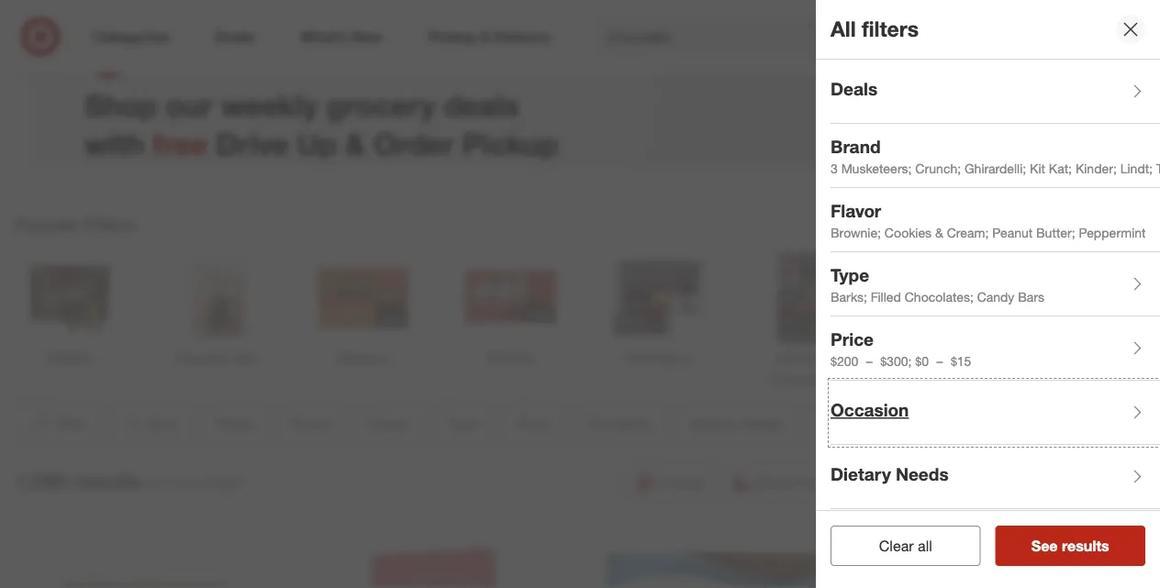 Task type: vqa. For each thing, say whether or not it's contained in the screenshot.
Options—It'Ll
no



Task type: locate. For each thing, give the bounding box(es) containing it.
type barks; filled chocolates; candy bars
[[831, 265, 1045, 305]]

◎deals shop our weekly grocery deals with free drive up & order pickup
[[84, 29, 559, 161]]

deals
[[444, 87, 519, 123]]

musketeers;
[[842, 160, 912, 176]]

1 vertical spatial &
[[936, 224, 944, 240]]

filters
[[84, 214, 135, 235]]

deals
[[831, 79, 878, 100]]

0 horizontal spatial &
[[345, 126, 366, 161]]

1 horizontal spatial results
[[1062, 537, 1110, 555]]

1 vertical spatial results
[[1062, 537, 1110, 555]]

cream;
[[947, 224, 989, 240]]

butter;
[[1037, 224, 1076, 240]]

$15
[[951, 353, 972, 369]]

search
[[915, 29, 960, 47]]

lindt;
[[1121, 160, 1153, 176]]

results inside "button"
[[1062, 537, 1110, 555]]

with
[[84, 126, 144, 161]]

shop
[[84, 87, 157, 123]]

kinder;
[[1076, 160, 1117, 176]]

crunch;
[[916, 160, 961, 176]]

0 vertical spatial results
[[73, 468, 142, 494]]

see
[[1032, 537, 1058, 555]]

1 horizontal spatial &
[[936, 224, 944, 240]]

brand
[[831, 136, 881, 158]]

& left cream;
[[936, 224, 944, 240]]

$300;
[[881, 353, 912, 369]]

deals button
[[831, 60, 1161, 124]]

flavor
[[831, 201, 882, 222]]

needs
[[896, 464, 949, 485]]

ghirardelli;
[[965, 160, 1027, 176]]

order
[[374, 126, 454, 161]]

brand 3 musketeers; crunch; ghirardelli; kit kat; kinder; lindt; t
[[831, 136, 1161, 176]]

cookies
[[885, 224, 932, 240]]

candy
[[978, 289, 1015, 305]]

results left the for
[[73, 468, 142, 494]]

occasion
[[831, 400, 909, 421]]

peppermint
[[1079, 224, 1146, 240]]

4 link
[[1102, 17, 1142, 57]]

results
[[73, 468, 142, 494], [1062, 537, 1110, 555]]

our
[[166, 87, 213, 123]]

kit
[[1030, 160, 1046, 176]]

0 horizontal spatial results
[[73, 468, 142, 494]]

0 vertical spatial &
[[345, 126, 366, 161]]

peanut
[[993, 224, 1033, 240]]

drive
[[216, 126, 289, 161]]

3
[[831, 160, 838, 176]]

kat;
[[1049, 160, 1072, 176]]

& right up
[[345, 126, 366, 161]]

&
[[345, 126, 366, 161], [936, 224, 944, 240]]

for
[[149, 474, 167, 492]]

weekly
[[221, 87, 318, 123]]

$200
[[831, 353, 859, 369]]

results right see at bottom right
[[1062, 537, 1110, 555]]



Task type: describe. For each thing, give the bounding box(es) containing it.
flavor brownie; cookies & cream; peanut butter; peppermint
[[831, 201, 1146, 240]]

& inside '◎deals shop our weekly grocery deals with free drive up & order pickup'
[[345, 126, 366, 161]]

clear all
[[879, 537, 933, 555]]

results for see
[[1062, 537, 1110, 555]]

1,090 results for "chocolate"
[[15, 468, 246, 494]]

grocery
[[326, 87, 436, 123]]

free
[[152, 126, 207, 161]]

see results button
[[996, 526, 1146, 567]]

price $200  –  $300; $0  –  $15
[[831, 329, 972, 369]]

4
[[1130, 19, 1135, 30]]

popular filters
[[15, 214, 135, 235]]

search button
[[915, 17, 960, 61]]

dietary
[[831, 464, 891, 485]]

bars
[[1018, 289, 1045, 305]]

barks;
[[831, 289, 868, 305]]

pickup
[[463, 126, 559, 161]]

t
[[1157, 160, 1161, 176]]

all filters dialog
[[816, 0, 1161, 589]]

◎deals
[[84, 29, 239, 80]]

popular
[[15, 214, 79, 235]]

What can we help you find? suggestions appear below search field
[[596, 17, 928, 57]]

clear
[[879, 537, 914, 555]]

$0
[[916, 353, 929, 369]]

see results
[[1032, 537, 1110, 555]]

all filters
[[831, 16, 919, 42]]

up
[[297, 126, 337, 161]]

1,090
[[15, 468, 68, 494]]

& inside flavor brownie; cookies & cream; peanut butter; peppermint
[[936, 224, 944, 240]]

chocolates;
[[905, 289, 974, 305]]

all
[[831, 16, 856, 42]]

brownie;
[[831, 224, 881, 240]]

price
[[831, 329, 874, 350]]

"chocolate"
[[171, 474, 246, 492]]

type
[[831, 265, 870, 286]]

filters
[[862, 16, 919, 42]]

dietary needs button
[[831, 445, 1161, 510]]

results for 1,090
[[73, 468, 142, 494]]

filled
[[871, 289, 902, 305]]

occasion button
[[831, 381, 1161, 445]]

dietary needs
[[831, 464, 949, 485]]

all
[[918, 537, 933, 555]]

clear all button
[[831, 526, 981, 567]]



